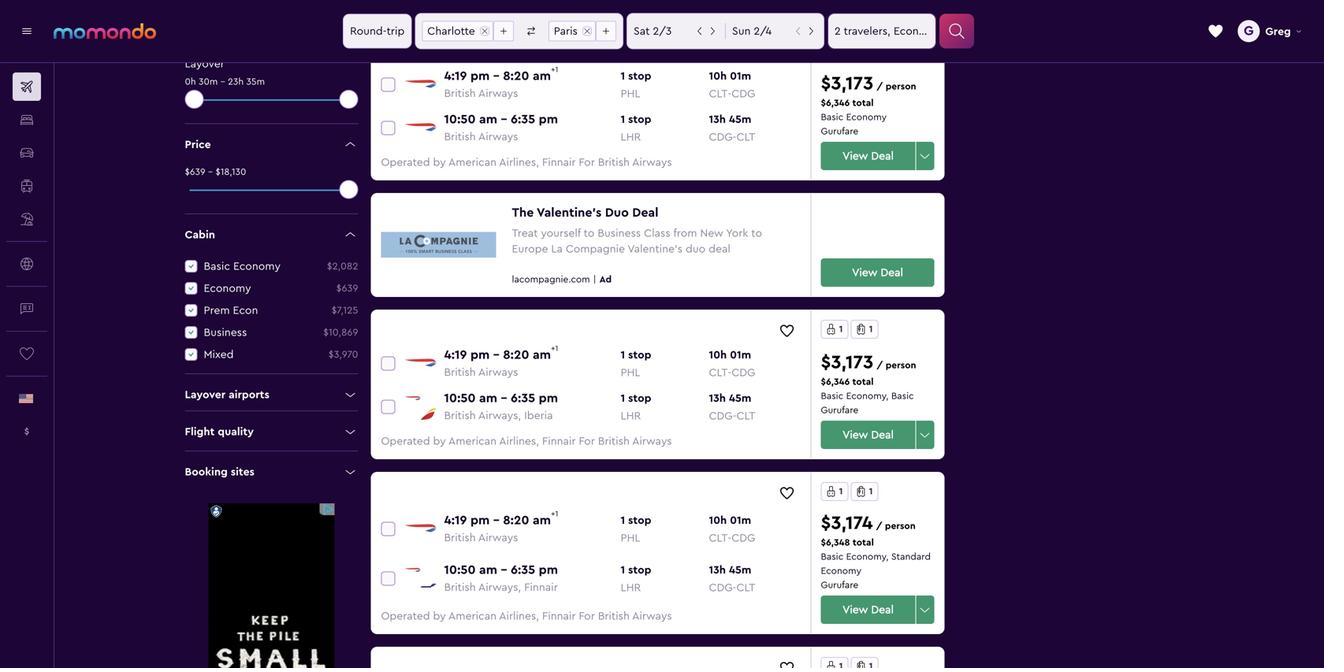 Task type: describe. For each thing, give the bounding box(es) containing it.
– inside 10:50 am – 6:35 pm british airways
[[501, 113, 507, 126]]

ad
[[599, 275, 612, 284]]

2/4
[[754, 26, 772, 37]]

$2,082 button
[[327, 259, 358, 273]]

la
[[551, 243, 563, 254]]

$639 for $639 - $18,130
[[185, 167, 205, 177]]

sites
[[231, 467, 255, 478]]

layover airports
[[185, 389, 269, 400]]

phl for 10:50 am – 6:35 pm british airways, iberia
[[621, 367, 640, 378]]

$18,130
[[215, 167, 246, 177]]

am inside 10:50 am – 6:35 pm british airways
[[479, 113, 497, 126]]

$639 for $639
[[336, 283, 358, 294]]

layover airports button
[[185, 387, 358, 403]]

standard
[[891, 552, 931, 562]]

view deal link for 10:50 am – 6:35 pm british airways, finnair
[[821, 596, 915, 624]]

minimum flight duration slider
[[339, 24, 358, 43]]

search for hotels image
[[13, 106, 41, 134]]

lacompagnie.com image
[[381, 232, 496, 258]]

$6,346 for 10:50 am – 6:35 pm british airways
[[821, 98, 850, 108]]

treat yourself to business class from new york to europe la compagnie valentine's duo deal
[[512, 228, 762, 254]]

united states (english) image
[[19, 394, 33, 404]]

view for 10:50 am – 6:35 pm british airways, finnair
[[843, 604, 868, 615]]

british airways for 10:50 am – 6:35 pm british airways, iberia
[[444, 367, 518, 378]]

list item for paris
[[596, 21, 616, 41]]

$2,082
[[327, 261, 358, 271]]

$3,173 for 10:50 am – 6:35 pm british airways, iberia
[[821, 353, 873, 372]]

10:50 for 10:50 am – 6:35 pm british airways, iberia
[[444, 392, 476, 405]]

view deal button for 10:50 am – 6:35 pm british airways, iberia
[[821, 421, 934, 449]]

trips image
[[13, 340, 41, 368]]

charlotte
[[427, 26, 475, 37]]

layover 0h 30m - 23h 35m
[[185, 58, 265, 87]]

– inside 10:50 am – 6:35 pm british airways, iberia
[[501, 392, 507, 405]]

booking
[[185, 467, 228, 478]]

economy inside $3,174 / person $6,348 total basic economy, standard economy gurufare
[[821, 566, 861, 576]]

$3,174 / person $6,348 total basic economy, standard economy gurufare
[[821, 514, 931, 590]]

$ button
[[6, 416, 47, 448]]

view deal for 10:50 am – 6:35 pm british airways, finnair
[[843, 604, 894, 615]]

airlines, for 10:50 am – 6:35 pm british airways, iberia
[[499, 436, 539, 447]]

treat
[[512, 228, 538, 239]]

- inside price region
[[208, 167, 213, 177]]

pm inside 10:50 am – 6:35 pm british airways
[[539, 113, 558, 126]]

search for trains image
[[13, 172, 41, 200]]

for for 10:50 am – 6:35 pm british airways, iberia
[[579, 436, 595, 447]]

trip
[[387, 26, 405, 37]]

$3,970 button
[[328, 348, 358, 362]]

by for 10:50 am – 6:35 pm british airways, iberia
[[433, 436, 446, 447]]

person for 10:50 am – 6:35 pm british airways, iberia
[[886, 361, 916, 370]]

round-trip
[[350, 26, 405, 37]]

operated by american airlines, finnair for british airways for 10:50 am – 6:35 pm british airways, finnair
[[381, 611, 672, 622]]

gurufare link for 10:50 am – 6:35 pm british airways, iberia
[[821, 403, 934, 418]]

4:19 pm – 8:20 am +1 for 10:50 am – 6:35 pm british airways
[[444, 66, 558, 82]]

minimum layover duration slider
[[185, 90, 204, 109]]

pm inside 10:50 am – 6:35 pm british airways, iberia
[[539, 392, 558, 405]]

list item for charlotte
[[493, 21, 514, 41]]

45m for 10:50 am – 6:35 pm british airways, finnair
[[729, 565, 751, 576]]

$639 - $18,130
[[185, 167, 246, 177]]

travelers,
[[844, 26, 891, 37]]

2 travelers, economy
[[835, 26, 941, 37]]

1 stop lhr for 10:50 am – 6:35 pm british airways
[[621, 114, 651, 142]]

booking sites button
[[185, 464, 358, 480]]

3 british airways image from the top
[[405, 349, 436, 376]]

$7,125
[[331, 305, 358, 316]]

economy, for $3,173
[[846, 392, 889, 401]]

6:35 for 10:50 am – 6:35 pm british airways
[[511, 113, 535, 126]]

10:50 am – 6:35 pm british airways
[[444, 113, 558, 142]]

duo
[[686, 243, 706, 254]]

finnair for 10:50 am – 6:35 pm british airways
[[542, 157, 576, 168]]

23h
[[228, 77, 244, 87]]

paris list item
[[548, 21, 596, 41]]

1 stop lhr for 10:50 am – 6:35 pm british airways, finnair
[[621, 565, 651, 593]]

operated by american airlines, finnair for british airways for 10:50 am – 6:35 pm british airways
[[381, 157, 672, 168]]

4:19 for 10:50 am – 6:35 pm british airways, iberia
[[444, 349, 467, 361]]

flight
[[185, 426, 215, 437]]

$3,174
[[821, 514, 873, 533]]

total for 10:50 am – 6:35 pm british airways, finnair
[[853, 538, 874, 548]]

$6,348
[[821, 538, 850, 548]]

charlotte list
[[422, 21, 514, 41]]

from
[[673, 228, 697, 239]]

13h for 10:50 am – 6:35 pm british airways, iberia
[[709, 393, 726, 404]]

|
[[593, 275, 596, 284]]

– inside 10:50 am – 6:35 pm british airways, finnair
[[501, 564, 507, 576]]

/ for 10:50 am – 6:35 pm british airways
[[877, 82, 883, 91]]

+1 for 10:50 am – 6:35 pm british airways, finnair
[[551, 510, 558, 518]]

the
[[512, 206, 534, 219]]

iberia
[[524, 410, 553, 421]]

30m
[[199, 77, 218, 87]]

sun 2/4 button
[[726, 14, 823, 48]]

2 view deal button from the top
[[821, 258, 934, 287]]

compagnie
[[566, 243, 625, 254]]

new
[[700, 228, 723, 239]]

search for cars image
[[13, 139, 41, 167]]

$10,869 button
[[323, 325, 358, 340]]

view deal link for 10:50 am – 6:35 pm british airways
[[821, 142, 915, 170]]

$3,173 / person $6,346 total basic economy, basic gurufare
[[821, 353, 916, 415]]

round-
[[350, 26, 387, 37]]

35m
[[246, 77, 265, 87]]

layover for 0h
[[185, 58, 224, 69]]

british airways for 10:50 am – 6:35 pm british airways
[[444, 88, 518, 99]]

prem econ
[[204, 305, 258, 316]]

price button
[[185, 137, 358, 152]]

8:20 for 10:50 am – 6:35 pm british airways, finnair
[[503, 514, 529, 527]]

01m for 10:50 am – 6:35 pm british airways
[[730, 70, 751, 81]]

deal for 10:50 am – 6:35 pm british airways, finnair
[[871, 604, 894, 615]]

sun 2/4
[[732, 26, 772, 37]]

class
[[644, 228, 670, 239]]

1 stop from the top
[[628, 70, 651, 81]]

booking sites
[[185, 467, 255, 478]]

5 stop from the top
[[628, 515, 651, 526]]

view deal link for 10:50 am – 6:35 pm british airways, iberia
[[821, 421, 915, 449]]

finnair for 10:50 am – 6:35 pm british airways, finnair
[[542, 611, 576, 622]]

prem
[[204, 305, 230, 316]]

operated for 10:50 am – 6:35 pm british airways, iberia
[[381, 436, 430, 447]]

basic economy
[[204, 261, 281, 272]]

1 british airways image from the top
[[405, 392, 420, 405]]

business inside 'treat yourself to business class from new york to europe la compagnie valentine's duo deal'
[[598, 228, 641, 239]]

2 stop from the top
[[628, 114, 651, 125]]

view deal for 10:50 am – 6:35 pm british airways, iberia
[[843, 429, 894, 440]]

airlines, for 10:50 am – 6:35 pm british airways, finnair
[[499, 611, 539, 622]]

2 to from the left
[[751, 228, 762, 239]]

3 stop from the top
[[628, 349, 651, 360]]

airlines, for 10:50 am – 6:35 pm british airways
[[499, 157, 539, 168]]

british inside 10:50 am – 6:35 pm british airways, finnair
[[444, 582, 476, 593]]

greg
[[1265, 26, 1291, 37]]

8:20 for 10:50 am – 6:35 pm british airways
[[503, 70, 529, 82]]

13h for 10:50 am – 6:35 pm british airways, finnair
[[709, 565, 726, 576]]

deal
[[709, 243, 730, 254]]

gurufare inside the $3,173 / person $6,346 total basic economy gurufare
[[821, 127, 858, 136]]

cabin button
[[185, 227, 358, 243]]

open trips drawer image
[[1208, 23, 1223, 39]]

for for 10:50 am – 6:35 pm british airways
[[579, 157, 595, 168]]

45m for 10:50 am – 6:35 pm british airways, iberia
[[729, 393, 751, 404]]

1 to from the left
[[584, 228, 595, 239]]

sat
[[634, 26, 650, 37]]

layover for airports
[[185, 389, 226, 400]]

$6,346 for 10:50 am – 6:35 pm british airways, iberia
[[821, 377, 850, 387]]

4 stop from the top
[[628, 393, 651, 404]]

british inside 10:50 am – 6:35 pm british airways
[[444, 131, 476, 142]]

cabin
[[185, 229, 215, 240]]

york
[[726, 228, 748, 239]]

6 stop from the top
[[628, 565, 651, 576]]

01m for 10:50 am – 6:35 pm british airways, finnair
[[730, 515, 751, 526]]

navigation menu image
[[19, 23, 35, 39]]

remove image
[[481, 27, 488, 35]]

person for 10:50 am – 6:35 pm british airways
[[886, 82, 916, 91]]

round-trip button
[[343, 14, 412, 48]]

$3,970
[[328, 349, 358, 360]]

10:50 for 10:50 am – 6:35 pm british airways, finnair
[[444, 564, 476, 576]]

economy inside 2 travelers, economy button
[[894, 26, 941, 37]]

g
[[1244, 24, 1254, 38]]

lacompagnie.com
[[512, 275, 590, 284]]

quality
[[218, 426, 254, 437]]

swap departure airport and destination airport image
[[525, 25, 537, 37]]

view deal for 10:50 am – 6:35 pm british airways
[[843, 150, 894, 161]]



Task type: locate. For each thing, give the bounding box(es) containing it.
0 vertical spatial for
[[579, 157, 595, 168]]

3 total from the top
[[853, 538, 874, 548]]

4:19 pm – 8:20 am +1 down remove icon
[[444, 66, 558, 82]]

airlines, down 10:50 am – 6:35 pm british airways
[[499, 157, 539, 168]]

1 airlines, from the top
[[499, 157, 539, 168]]

10:50 am – 6:35 pm british airways, iberia
[[444, 392, 558, 421]]

for for 10:50 am – 6:35 pm british airways, finnair
[[579, 611, 595, 622]]

0 vertical spatial 13h
[[709, 114, 726, 125]]

4:19 up 10:50 am – 6:35 pm british airways, iberia
[[444, 349, 467, 361]]

2 vertical spatial operated
[[381, 611, 430, 622]]

british inside 10:50 am – 6:35 pm british airways, iberia
[[444, 410, 476, 421]]

3 view deal link from the top
[[821, 596, 915, 624]]

1 vertical spatial total
[[852, 377, 874, 387]]

–
[[493, 70, 500, 82], [501, 113, 507, 126], [493, 349, 500, 361], [501, 392, 507, 405], [493, 514, 500, 527], [501, 564, 507, 576]]

$6,346 inside the $3,173 / person $6,346 total basic economy gurufare
[[821, 98, 850, 108]]

0 horizontal spatial list item
[[493, 21, 514, 41]]

1 $3,173 from the top
[[821, 74, 873, 93]]

2 phl from the top
[[621, 367, 640, 378]]

6:35 inside 10:50 am – 6:35 pm british airways
[[511, 113, 535, 126]]

2 01m from the top
[[730, 349, 751, 360]]

2 vertical spatial for
[[579, 611, 595, 622]]

1 stop lhr
[[621, 114, 651, 142], [621, 393, 651, 421], [621, 565, 651, 593]]

1 vertical spatial 13h 45m cdg - clt
[[709, 393, 755, 421]]

phl
[[621, 88, 640, 99], [621, 367, 640, 378], [621, 533, 640, 544]]

2 vertical spatial 10:50
[[444, 564, 476, 576]]

layover up 'flight'
[[185, 389, 226, 400]]

2
[[835, 26, 841, 37]]

gurufare inside $3,174 / person $6,348 total basic economy, standard economy gurufare
[[821, 581, 858, 590]]

$3,173 inside $3,173 / person $6,346 total basic economy, basic gurufare
[[821, 353, 873, 372]]

am inside 10:50 am – 6:35 pm british airways, finnair
[[479, 564, 497, 576]]

2 vertical spatial 10h
[[709, 515, 727, 526]]

1 vertical spatial $639
[[336, 283, 358, 294]]

1 1 stop lhr from the top
[[621, 114, 651, 142]]

2 vertical spatial view deal link
[[821, 596, 915, 624]]

1 vertical spatial gurufare link
[[821, 403, 934, 418]]

to
[[584, 228, 595, 239], [751, 228, 762, 239]]

- inside layover 0h 30m - 23h 35m
[[220, 77, 225, 87]]

phl for 10:50 am – 6:35 pm british airways, finnair
[[621, 533, 640, 544]]

$6,346 inside $3,173 / person $6,346 total basic economy, basic gurufare
[[821, 377, 850, 387]]

3 45m from the top
[[729, 565, 751, 576]]

1 4:19 pm – 8:20 am +1 from the top
[[444, 66, 558, 82]]

layover
[[185, 58, 224, 69], [185, 389, 226, 400]]

2 vertical spatial 4:19 pm – 8:20 am +1
[[444, 510, 558, 527]]

british airways up 10:50 am – 6:35 pm british airways, iberia
[[444, 367, 518, 378]]

2 10h from the top
[[709, 349, 727, 360]]

british airways for 10:50 am – 6:35 pm british airways, finnair
[[444, 532, 518, 543]]

gurufare link for 10:50 am – 6:35 pm british airways
[[821, 124, 934, 139]]

2 vertical spatial 45m
[[729, 565, 751, 576]]

2 list item from the left
[[596, 21, 616, 41]]

operated by american airlines, finnair for british airways down iberia in the left bottom of the page
[[381, 436, 672, 447]]

1 vertical spatial layover
[[185, 389, 226, 400]]

2 travelers, economy button
[[828, 14, 941, 48]]

0 vertical spatial 4:19
[[444, 70, 467, 82]]

2 vertical spatial 8:20
[[503, 514, 529, 527]]

pm inside 10:50 am – 6:35 pm british airways, finnair
[[539, 564, 558, 576]]

$639 up $7,125
[[336, 283, 358, 294]]

total inside $3,173 / person $6,346 total basic economy, basic gurufare
[[852, 377, 874, 387]]

8:20 up 10:50 am – 6:35 pm british airways, finnair
[[503, 514, 529, 527]]

by
[[433, 157, 446, 168], [433, 436, 446, 447], [433, 611, 446, 622]]

2 view deal link from the top
[[821, 421, 915, 449]]

view
[[843, 150, 868, 161], [852, 267, 878, 278], [843, 429, 868, 440], [843, 604, 868, 615]]

6:35 inside 10:50 am – 6:35 pm british airways, iberia
[[511, 392, 535, 405]]

airlines,
[[499, 157, 539, 168], [499, 436, 539, 447], [499, 611, 539, 622]]

0 vertical spatial 45m
[[729, 114, 751, 125]]

10h for 10:50 am – 6:35 pm british airways, finnair
[[709, 515, 727, 526]]

2 13h from the top
[[709, 393, 726, 404]]

2 4:19 from the top
[[444, 349, 467, 361]]

2 american from the top
[[448, 436, 497, 447]]

6:35
[[511, 113, 535, 126], [511, 392, 535, 405], [511, 564, 535, 576]]

0 vertical spatial airways,
[[478, 410, 521, 421]]

operated by american airlines, finnair for british airways down 10:50 am – 6:35 pm british airways, finnair
[[381, 611, 672, 622]]

0 vertical spatial operated by american airlines, finnair for british airways
[[381, 157, 672, 168]]

operated for 10:50 am – 6:35 pm british airways
[[381, 157, 430, 168]]

1 vertical spatial operated by american airlines, finnair for british airways
[[381, 436, 672, 447]]

$639 inside price region
[[185, 167, 205, 177]]

$3,173 inside the $3,173 / person $6,346 total basic economy gurufare
[[821, 74, 873, 93]]

list item right remove image
[[596, 21, 616, 41]]

10:50
[[444, 113, 476, 126], [444, 392, 476, 405], [444, 564, 476, 576]]

basic inside cabin region
[[204, 261, 230, 272]]

1 stop phl for 10:50 am – 6:35 pm british airways, iberia
[[621, 349, 651, 378]]

2 vertical spatial total
[[853, 538, 874, 548]]

1 vertical spatial phl
[[621, 367, 640, 378]]

operated by american airlines, finnair for british airways for 10:50 am – 6:35 pm british airways, iberia
[[381, 436, 672, 447]]

layover up 30m
[[185, 58, 224, 69]]

1 for from the top
[[579, 157, 595, 168]]

airways, inside 10:50 am – 6:35 pm british airways, finnair
[[478, 582, 521, 593]]

iberia image
[[420, 407, 436, 421]]

cabin region
[[182, 214, 358, 374]]

basic
[[821, 113, 843, 122], [204, 261, 230, 272], [821, 392, 843, 401], [891, 392, 914, 401], [821, 552, 843, 562]]

0 vertical spatial phl
[[621, 88, 640, 99]]

1 british airways from the top
[[444, 88, 518, 99]]

4:19 for 10:50 am – 6:35 pm british airways, finnair
[[444, 514, 467, 527]]

1 vertical spatial +1
[[551, 345, 558, 353]]

gurufare inside $3,173 / person $6,346 total basic economy, basic gurufare
[[821, 406, 858, 415]]

operated by american airlines, finnair for british airways
[[381, 157, 672, 168], [381, 436, 672, 447], [381, 611, 672, 622]]

total inside the $3,173 / person $6,346 total basic economy gurufare
[[852, 98, 874, 108]]

american for 10:50 am – 6:35 pm british airways, finnair
[[448, 611, 497, 622]]

2 vertical spatial +1
[[551, 510, 558, 518]]

4:19 pm – 8:20 am +1 for 10:50 am – 6:35 pm british airways, finnair
[[444, 510, 558, 527]]

british
[[444, 88, 476, 99], [444, 131, 476, 142], [598, 157, 630, 168], [444, 367, 476, 378], [444, 410, 476, 421], [598, 436, 630, 447], [444, 532, 476, 543], [444, 582, 476, 593], [598, 611, 630, 622]]

+1 for 10:50 am – 6:35 pm british airways, iberia
[[551, 345, 558, 353]]

to right the york
[[751, 228, 762, 239]]

2 airlines, from the top
[[499, 436, 539, 447]]

1 vertical spatial 01m
[[730, 349, 751, 360]]

2 vertical spatial lhr
[[621, 582, 641, 593]]

gurufare
[[821, 127, 858, 136], [821, 406, 858, 415], [821, 581, 858, 590]]

2 45m from the top
[[729, 393, 751, 404]]

2 by from the top
[[433, 436, 446, 447]]

2 8:20 from the top
[[503, 349, 529, 361]]

person inside $3,174 / person $6,348 total basic economy, standard economy gurufare
[[885, 522, 916, 531]]

0 vertical spatial 01m
[[730, 70, 751, 81]]

/
[[877, 82, 883, 91], [877, 361, 883, 370], [876, 522, 882, 531]]

4:19 down charlotte list item
[[444, 70, 467, 82]]

3 view deal button from the top
[[821, 421, 934, 449]]

charlotte button
[[416, 14, 520, 48]]

0 vertical spatial 1 stop lhr
[[621, 114, 651, 142]]

0 vertical spatial +1
[[551, 66, 558, 74]]

2 +1 from the top
[[551, 345, 558, 353]]

finnair inside 10:50 am – 6:35 pm british airways, finnair
[[524, 582, 558, 593]]

person for 10:50 am – 6:35 pm british airways, finnair
[[885, 522, 916, 531]]

1 $6,346 from the top
[[821, 98, 850, 108]]

view deal inside the valentine's duo deal tab
[[852, 267, 903, 278]]

lacompagnie.com | ad
[[512, 275, 612, 284]]

2 operated by american airlines, finnair for british airways from the top
[[381, 436, 672, 447]]

$
[[24, 427, 29, 437]]

2 lhr from the top
[[621, 410, 641, 421]]

1 vertical spatial $6,346
[[821, 377, 850, 387]]

0 vertical spatial airlines,
[[499, 157, 539, 168]]

1 operated by american airlines, finnair for british airways from the top
[[381, 157, 672, 168]]

am inside 10:50 am – 6:35 pm british airways, iberia
[[479, 392, 497, 405]]

economy, for $3,174
[[846, 552, 889, 562]]

airlines, down iberia in the left bottom of the page
[[499, 436, 539, 447]]

business down the prem econ
[[204, 327, 247, 338]]

1 stop phl for 10:50 am – 6:35 pm british airways, finnair
[[621, 515, 651, 544]]

2 british airways image from the top
[[405, 515, 436, 542]]

by for 10:50 am – 6:35 pm british airways, finnair
[[433, 611, 446, 622]]

1 8:20 from the top
[[503, 70, 529, 82]]

2 1 stop lhr from the top
[[621, 393, 651, 421]]

1 13h from the top
[[709, 114, 726, 125]]

1 vertical spatial 13h
[[709, 393, 726, 404]]

2 13h 45m cdg - clt from the top
[[709, 393, 755, 421]]

1 vertical spatial gurufare
[[821, 406, 858, 415]]

to up compagnie
[[584, 228, 595, 239]]

3 13h 45m cdg - clt from the top
[[709, 565, 755, 593]]

europe
[[512, 243, 548, 254]]

01m for 10:50 am – 6:35 pm british airways, iberia
[[730, 349, 751, 360]]

1 phl from the top
[[621, 88, 640, 99]]

1 vertical spatial british airways
[[444, 367, 518, 378]]

yourself
[[541, 228, 581, 239]]

flight quality
[[185, 426, 254, 437]]

3 by from the top
[[433, 611, 446, 622]]

total inside $3,174 / person $6,348 total basic economy, standard economy gurufare
[[853, 538, 874, 548]]

2 total from the top
[[852, 377, 874, 387]]

person inside $3,173 / person $6,346 total basic economy, basic gurufare
[[886, 361, 916, 370]]

charlotte list item
[[422, 21, 493, 41]]

0 slider
[[339, 180, 358, 199]]

airports
[[229, 389, 269, 400]]

sun
[[732, 26, 751, 37]]

american for 10:50 am – 6:35 pm british airways, iberia
[[448, 436, 497, 447]]

10:50 inside 10:50 am – 6:35 pm british airways
[[444, 113, 476, 126]]

paris list
[[548, 21, 616, 41]]

$639 button
[[336, 281, 358, 296]]

0 vertical spatial 13h 45m cdg - clt
[[709, 114, 755, 142]]

sat 2/3 button
[[627, 14, 725, 48]]

1 vertical spatial /
[[877, 361, 883, 370]]

0h
[[185, 77, 196, 87]]

1 stop lhr for 10:50 am – 6:35 pm british airways, iberia
[[621, 393, 651, 421]]

operated for 10:50 am – 6:35 pm british airways, finnair
[[381, 611, 430, 622]]

3 10h 01m clt - cdg from the top
[[709, 515, 755, 544]]

1 10h from the top
[[709, 70, 727, 81]]

3 13h from the top
[[709, 565, 726, 576]]

0 vertical spatial view deal link
[[821, 142, 915, 170]]

$6,346
[[821, 98, 850, 108], [821, 377, 850, 387]]

3 operated by american airlines, finnair for british airways from the top
[[381, 611, 672, 622]]

/ inside $3,174 / person $6,348 total basic economy, standard economy gurufare
[[876, 522, 882, 531]]

3 lhr from the top
[[621, 582, 641, 593]]

1 vertical spatial lhr
[[621, 410, 641, 421]]

2 gurufare link from the top
[[821, 403, 934, 418]]

total for 10:50 am – 6:35 pm british airways
[[852, 98, 874, 108]]

1 lhr from the top
[[621, 131, 641, 142]]

4:19 for 10:50 am – 6:35 pm british airways
[[444, 70, 467, 82]]

45m
[[729, 114, 751, 125], [729, 393, 751, 404], [729, 565, 751, 576]]

2 for from the top
[[579, 436, 595, 447]]

1
[[839, 46, 843, 55], [869, 46, 873, 55], [621, 70, 625, 81], [621, 114, 625, 125], [839, 325, 843, 334], [869, 325, 873, 334], [621, 349, 625, 360], [621, 393, 625, 404], [839, 487, 843, 496], [869, 487, 873, 496], [621, 515, 625, 526], [621, 565, 625, 576]]

list item inside paris button
[[596, 21, 616, 41]]

1 6:35 from the top
[[511, 113, 535, 126]]

1 13h 45m cdg - clt from the top
[[709, 114, 755, 142]]

2 vertical spatial 13h
[[709, 565, 726, 576]]

view deal link down $3,174 / person $6,348 total basic economy, standard economy gurufare
[[821, 596, 915, 624]]

1 layover from the top
[[185, 58, 224, 69]]

3 +1 from the top
[[551, 510, 558, 518]]

1 horizontal spatial list item
[[596, 21, 616, 41]]

operated
[[381, 157, 430, 168], [381, 436, 430, 447], [381, 611, 430, 622]]

basic for 10:50 am – 6:35 pm british airways, iberia
[[821, 392, 843, 401]]

13h for 10:50 am – 6:35 pm british airways
[[709, 114, 726, 125]]

economy, inside $3,173 / person $6,346 total basic economy, basic gurufare
[[846, 392, 889, 401]]

2 vertical spatial by
[[433, 611, 446, 622]]

1 +1 from the top
[[551, 66, 558, 74]]

1 vertical spatial 10h 01m clt - cdg
[[709, 349, 755, 378]]

airways inside 10:50 am – 6:35 pm british airways
[[478, 131, 518, 142]]

0 vertical spatial person
[[886, 82, 916, 91]]

by for 10:50 am – 6:35 pm british airways
[[433, 157, 446, 168]]

paris
[[554, 26, 578, 37]]

airways, left iberia in the left bottom of the page
[[478, 410, 521, 421]]

1 10h 01m clt - cdg from the top
[[709, 70, 755, 99]]

0 horizontal spatial business
[[204, 327, 247, 338]]

2 vertical spatial 6:35
[[511, 564, 535, 576]]

2 vertical spatial person
[[885, 522, 916, 531]]

3 phl from the top
[[621, 533, 640, 544]]

2 6:35 from the top
[[511, 392, 535, 405]]

1 vertical spatial economy,
[[846, 552, 889, 562]]

10:50 for 10:50 am – 6:35 pm british airways
[[444, 113, 476, 126]]

0 vertical spatial total
[[852, 98, 874, 108]]

10h 01m clt - cdg for 10:50 am – 6:35 pm british airways
[[709, 70, 755, 99]]

1 stop phl
[[621, 70, 651, 99], [621, 349, 651, 378], [621, 515, 651, 544]]

pm
[[470, 70, 490, 82], [539, 113, 558, 126], [470, 349, 490, 361], [539, 392, 558, 405], [470, 514, 490, 527], [539, 564, 558, 576]]

british airways
[[444, 88, 518, 99], [444, 367, 518, 378], [444, 532, 518, 543]]

3 operated from the top
[[381, 611, 430, 622]]

2 vertical spatial gurufare link
[[821, 578, 934, 592]]

2 british airways image from the top
[[405, 114, 436, 141]]

british airways up 10:50 am – 6:35 pm british airways, finnair
[[444, 532, 518, 543]]

8:20 for 10:50 am – 6:35 pm british airways, iberia
[[503, 349, 529, 361]]

1 vertical spatial business
[[204, 327, 247, 338]]

1 horizontal spatial $639
[[336, 283, 358, 294]]

list item
[[493, 21, 514, 41], [596, 21, 616, 41]]

2 operated from the top
[[381, 436, 430, 447]]

1 gurufare link from the top
[[821, 124, 934, 139]]

1 stop phl for 10:50 am – 6:35 pm british airways
[[621, 70, 651, 99]]

british airways image
[[405, 392, 420, 405], [405, 515, 436, 542]]

airways, for $3,173
[[478, 410, 521, 421]]

1 by from the top
[[433, 157, 446, 168]]

2 10h 01m clt - cdg from the top
[[709, 349, 755, 378]]

2 vertical spatial 4:19
[[444, 514, 467, 527]]

lhr
[[621, 131, 641, 142], [621, 410, 641, 421], [621, 582, 641, 593]]

3 4:19 pm – 8:20 am +1 from the top
[[444, 510, 558, 527]]

airways, for $3,174
[[478, 582, 521, 593]]

american down 10:50 am – 6:35 pm british airways, iberia
[[448, 436, 497, 447]]

1 vertical spatial american
[[448, 436, 497, 447]]

american down 10:50 am – 6:35 pm british airways, finnair
[[448, 611, 497, 622]]

layover inside dropdown button
[[185, 389, 226, 400]]

/ inside the $3,173 / person $6,346 total basic economy gurufare
[[877, 82, 883, 91]]

0 vertical spatial american
[[448, 157, 497, 168]]

3 1 stop phl from the top
[[621, 515, 651, 544]]

/ inside $3,173 / person $6,346 total basic economy, basic gurufare
[[877, 361, 883, 370]]

2 vertical spatial 1 stop phl
[[621, 515, 651, 544]]

0 vertical spatial 8:20
[[503, 70, 529, 82]]

1 vertical spatial by
[[433, 436, 446, 447]]

0 vertical spatial $6,346
[[821, 98, 850, 108]]

13h 45m cdg - clt for 10:50 am – 6:35 pm british airways, finnair
[[709, 565, 755, 593]]

0 vertical spatial 10:50
[[444, 113, 476, 126]]

layover inside layover 0h 30m - 23h 35m
[[185, 58, 224, 69]]

2 vertical spatial /
[[876, 522, 882, 531]]

deal for 10:50 am – 6:35 pm british airways
[[871, 150, 894, 161]]

lhr for 10:50 am – 6:35 pm british airways, finnair
[[621, 582, 641, 593]]

3 6:35 from the top
[[511, 564, 535, 576]]

total for 10:50 am – 6:35 pm british airways, iberia
[[852, 377, 874, 387]]

the valentine's duo deal tab
[[371, 193, 945, 297]]

6:35 for 10:50 am – 6:35 pm british airways, finnair
[[511, 564, 535, 576]]

0 vertical spatial 6:35
[[511, 113, 535, 126]]

13h 45m cdg - clt for 10:50 am – 6:35 pm british airways
[[709, 114, 755, 142]]

gurufare link for 10:50 am – 6:35 pm british airways, finnair
[[821, 578, 934, 592]]

4:19
[[444, 70, 467, 82], [444, 349, 467, 361], [444, 514, 467, 527]]

2 vertical spatial 1 stop lhr
[[621, 565, 651, 593]]

2 airways, from the top
[[478, 582, 521, 593]]

operated by american airlines, finnair for british airways down 10:50 am – 6:35 pm british airways
[[381, 157, 672, 168]]

4:19 up 10:50 am – 6:35 pm british airways, finnair
[[444, 514, 467, 527]]

2 british airways from the top
[[444, 367, 518, 378]]

by down iberia image at bottom left
[[433, 436, 446, 447]]

1 vertical spatial british airways image
[[405, 515, 436, 542]]

8:20 down swap departure airport and destination airport "icon"
[[503, 70, 529, 82]]

1 american from the top
[[448, 157, 497, 168]]

0 horizontal spatial to
[[584, 228, 595, 239]]

3 4:19 from the top
[[444, 514, 467, 527]]

3 british airways from the top
[[444, 532, 518, 543]]

duo
[[605, 206, 629, 219]]

mixed
[[204, 349, 234, 360]]

1 vertical spatial airways,
[[478, 582, 521, 593]]

american for 10:50 am – 6:35 pm british airways
[[448, 157, 497, 168]]

3 8:20 from the top
[[503, 514, 529, 527]]

4 british airways image from the top
[[405, 563, 420, 577]]

13h 45m cdg - clt
[[709, 114, 755, 142], [709, 393, 755, 421], [709, 565, 755, 593]]

1 vertical spatial $3,173
[[821, 353, 873, 372]]

finnair for 10:50 am – 6:35 pm british airways, iberia
[[542, 436, 576, 447]]

1 vertical spatial 6:35
[[511, 392, 535, 405]]

price
[[185, 139, 211, 150]]

1 horizontal spatial to
[[751, 228, 762, 239]]

+1 for 10:50 am – 6:35 pm british airways
[[551, 66, 558, 74]]

0 vertical spatial 1 stop phl
[[621, 70, 651, 99]]

by down 10:50 am – 6:35 pm british airways
[[433, 157, 446, 168]]

finnair image
[[420, 579, 436, 593]]

view deal button for 10:50 am – 6:35 pm british airways
[[821, 142, 934, 170]]

gurufare link
[[821, 124, 934, 139], [821, 403, 934, 418], [821, 578, 934, 592]]

go to explore image
[[13, 250, 41, 278]]

0 vertical spatial gurufare
[[821, 127, 858, 136]]

4:19 pm – 8:20 am +1
[[444, 66, 558, 82], [444, 345, 558, 361], [444, 510, 558, 527]]

business
[[598, 228, 641, 239], [204, 327, 247, 338]]

search for flights image
[[13, 73, 41, 101]]

1 total from the top
[[852, 98, 874, 108]]

basic inside $3,174 / person $6,348 total basic economy, standard economy gurufare
[[821, 552, 843, 562]]

remove image
[[583, 27, 591, 35]]

business down duo
[[598, 228, 641, 239]]

view for 10:50 am – 6:35 pm british airways, iberia
[[843, 429, 868, 440]]

view inside the valentine's duo deal tab
[[852, 267, 878, 278]]

1 british airways image from the top
[[405, 70, 436, 97]]

british airways up 10:50 am – 6:35 pm british airways
[[444, 88, 518, 99]]

1 01m from the top
[[730, 70, 751, 81]]

1 vertical spatial 1 stop lhr
[[621, 393, 651, 421]]

search for packages image
[[13, 205, 41, 233]]

1 vertical spatial for
[[579, 436, 595, 447]]

10h for 10:50 am – 6:35 pm british airways
[[709, 70, 727, 81]]

british airways image up iberia image at bottom left
[[405, 392, 420, 405]]

for
[[579, 157, 595, 168], [579, 436, 595, 447], [579, 611, 595, 622]]

2 vertical spatial gurufare
[[821, 581, 858, 590]]

1 vertical spatial 4:19 pm – 8:20 am +1
[[444, 345, 558, 361]]

view deal link
[[821, 142, 915, 170], [821, 421, 915, 449], [821, 596, 915, 624]]

1 4:19 from the top
[[444, 70, 467, 82]]

4:19 pm – 8:20 am +1 up 10:50 am – 6:35 pm british airways, iberia
[[444, 345, 558, 361]]

valentine's
[[627, 243, 683, 254]]

/ for 10:50 am – 6:35 pm british airways, iberia
[[877, 361, 883, 370]]

0 vertical spatial 10h 01m clt - cdg
[[709, 70, 755, 99]]

6:35 inside 10:50 am – 6:35 pm british airways, finnair
[[511, 564, 535, 576]]

13h
[[709, 114, 726, 125], [709, 393, 726, 404], [709, 565, 726, 576]]

4:19 pm – 8:20 am +1 for 10:50 am – 6:35 pm british airways, iberia
[[444, 345, 558, 361]]

0 vertical spatial british airways
[[444, 88, 518, 99]]

45m for 10:50 am – 6:35 pm british airways
[[729, 114, 751, 125]]

view deal link down $3,173 / person $6,346 total basic economy, basic gurufare at right bottom
[[821, 421, 915, 449]]

3 10h from the top
[[709, 515, 727, 526]]

0 vertical spatial lhr
[[621, 131, 641, 142]]

view for 10:50 am – 6:35 pm british airways
[[843, 150, 868, 161]]

paris button
[[542, 14, 623, 48]]

1 vertical spatial 4:19
[[444, 349, 467, 361]]

6:35 for 10:50 am – 6:35 pm british airways, iberia
[[511, 392, 535, 405]]

airlines, down 10:50 am – 6:35 pm british airways, finnair
[[499, 611, 539, 622]]

$639
[[185, 167, 205, 177], [336, 283, 358, 294]]

0 vertical spatial by
[[433, 157, 446, 168]]

view deal button
[[821, 142, 934, 170], [821, 258, 934, 287], [821, 421, 934, 449], [821, 596, 934, 624]]

list item right remove icon
[[493, 21, 514, 41]]

2 gurufare from the top
[[821, 406, 858, 415]]

10h 01m clt - cdg for 10:50 am – 6:35 pm british airways, iberia
[[709, 349, 755, 378]]

lhr for 10:50 am – 6:35 pm british airways, iberia
[[621, 410, 641, 421]]

10h 01m clt - cdg for 10:50 am – 6:35 pm british airways, finnair
[[709, 515, 755, 544]]

sat 2/3
[[634, 26, 672, 37]]

+1
[[551, 66, 558, 74], [551, 345, 558, 353], [551, 510, 558, 518]]

the valentine's duo deal
[[512, 206, 658, 219]]

1 view deal button from the top
[[821, 142, 934, 170]]

2 $3,173 from the top
[[821, 353, 873, 372]]

13h 45m cdg - clt for 10:50 am – 6:35 pm british airways, iberia
[[709, 393, 755, 421]]

2 vertical spatial 01m
[[730, 515, 751, 526]]

econ
[[233, 305, 258, 316]]

am
[[533, 70, 551, 82], [479, 113, 497, 126], [533, 349, 551, 361], [479, 392, 497, 405], [533, 514, 551, 527], [479, 564, 497, 576]]

1 vertical spatial person
[[886, 361, 916, 370]]

3 10:50 from the top
[[444, 564, 476, 576]]

$639 inside cabin region
[[336, 283, 358, 294]]

1 vertical spatial 10:50
[[444, 392, 476, 405]]

2 vertical spatial british airways
[[444, 532, 518, 543]]

airways, right finnair image
[[478, 582, 521, 593]]

10:50 inside 10:50 am – 6:35 pm british airways, finnair
[[444, 564, 476, 576]]

0 vertical spatial british airways image
[[405, 392, 420, 405]]

$3,173 for 10:50 am – 6:35 pm british airways
[[821, 74, 873, 93]]

1 vertical spatial 45m
[[729, 393, 751, 404]]

2 10:50 from the top
[[444, 392, 476, 405]]

10:50 inside 10:50 am – 6:35 pm british airways, iberia
[[444, 392, 476, 405]]

0 vertical spatial economy,
[[846, 392, 889, 401]]

2/3
[[653, 26, 672, 37]]

1 gurufare from the top
[[821, 127, 858, 136]]

british airways image
[[405, 70, 436, 97], [405, 114, 436, 141], [405, 349, 436, 376], [405, 563, 420, 577]]

price region
[[185, 124, 358, 214]]

by down finnair image
[[433, 611, 446, 622]]

3 gurufare link from the top
[[821, 578, 934, 592]]

advertisement element
[[208, 504, 335, 668]]

british airways image up finnair image
[[405, 515, 436, 542]]

3 for from the top
[[579, 611, 595, 622]]

2 4:19 pm – 8:20 am +1 from the top
[[444, 345, 558, 361]]

deal for 10:50 am – 6:35 pm british airways, iberia
[[871, 429, 894, 440]]

/ for 10:50 am – 6:35 pm british airways, finnair
[[876, 522, 882, 531]]

basic inside the $3,173 / person $6,346 total basic economy gurufare
[[821, 113, 843, 122]]

0 vertical spatial operated
[[381, 157, 430, 168]]

$3,173 / person $6,346 total basic economy gurufare
[[821, 74, 916, 136]]

economy inside the $3,173 / person $6,346 total basic economy gurufare
[[846, 113, 887, 122]]

2 vertical spatial phl
[[621, 533, 640, 544]]

american down 10:50 am – 6:35 pm british airways
[[448, 157, 497, 168]]

0 vertical spatial $3,173
[[821, 74, 873, 93]]

1 airways, from the top
[[478, 410, 521, 421]]

1 vertical spatial 8:20
[[503, 349, 529, 361]]

business inside cabin region
[[204, 327, 247, 338]]

4 view deal button from the top
[[821, 596, 934, 624]]

ad button
[[596, 273, 612, 287]]

1 vertical spatial airlines,
[[499, 436, 539, 447]]

8:20
[[503, 70, 529, 82], [503, 349, 529, 361], [503, 514, 529, 527]]

0 vertical spatial business
[[598, 228, 641, 239]]

basic for 10:50 am – 6:35 pm british airways
[[821, 113, 843, 122]]

01m
[[730, 70, 751, 81], [730, 349, 751, 360], [730, 515, 751, 526]]

3 01m from the top
[[730, 515, 751, 526]]

1 list item from the left
[[493, 21, 514, 41]]

2 economy, from the top
[[846, 552, 889, 562]]

$7,125 button
[[331, 303, 358, 318]]

3 american from the top
[[448, 611, 497, 622]]

person inside the $3,173 / person $6,346 total basic economy gurufare
[[886, 82, 916, 91]]

airways, inside 10:50 am – 6:35 pm british airways, iberia
[[478, 410, 521, 421]]

1 1 stop phl from the top
[[621, 70, 651, 99]]

0 vertical spatial /
[[877, 82, 883, 91]]

2 vertical spatial american
[[448, 611, 497, 622]]

1 vertical spatial 10h
[[709, 349, 727, 360]]

1 vertical spatial operated
[[381, 436, 430, 447]]

3 airlines, from the top
[[499, 611, 539, 622]]

10:50 am – 6:35 pm british airways, finnair
[[444, 564, 558, 593]]

finnair
[[542, 157, 576, 168], [542, 436, 576, 447], [524, 582, 558, 593], [542, 611, 576, 622]]

submit feedback about our site image
[[13, 295, 41, 323]]

4:19 pm – 8:20 am +1 up 10:50 am – 6:35 pm british airways, finnair
[[444, 510, 558, 527]]

0 vertical spatial gurufare link
[[821, 124, 934, 139]]

valentine's
[[537, 206, 602, 219]]

flight quality button
[[185, 424, 358, 440]]

view deal
[[843, 150, 894, 161], [852, 267, 903, 278], [843, 429, 894, 440], [843, 604, 894, 615]]

$639 down price
[[185, 167, 205, 177]]

maximum layover duration slider
[[339, 90, 358, 109]]

$10,869
[[323, 327, 358, 338]]

economy, inside $3,174 / person $6,348 total basic economy, standard economy gurufare
[[846, 552, 889, 562]]

view deal link down the $3,173 / person $6,346 total basic economy gurufare
[[821, 142, 915, 170]]

2 layover from the top
[[185, 389, 226, 400]]

8:20 up 10:50 am – 6:35 pm british airways, iberia
[[503, 349, 529, 361]]

1 10:50 from the top
[[444, 113, 476, 126]]

lhr for 10:50 am – 6:35 pm british airways
[[621, 131, 641, 142]]

10h for 10:50 am – 6:35 pm british airways, iberia
[[709, 349, 727, 360]]

basic for 10:50 am – 6:35 pm british airways, finnair
[[821, 552, 843, 562]]

view deal button for 10:50 am – 6:35 pm british airways, finnair
[[821, 596, 934, 624]]

2 vertical spatial 10h 01m clt - cdg
[[709, 515, 755, 544]]



Task type: vqa. For each thing, say whether or not it's contained in the screenshot.
To? text field
no



